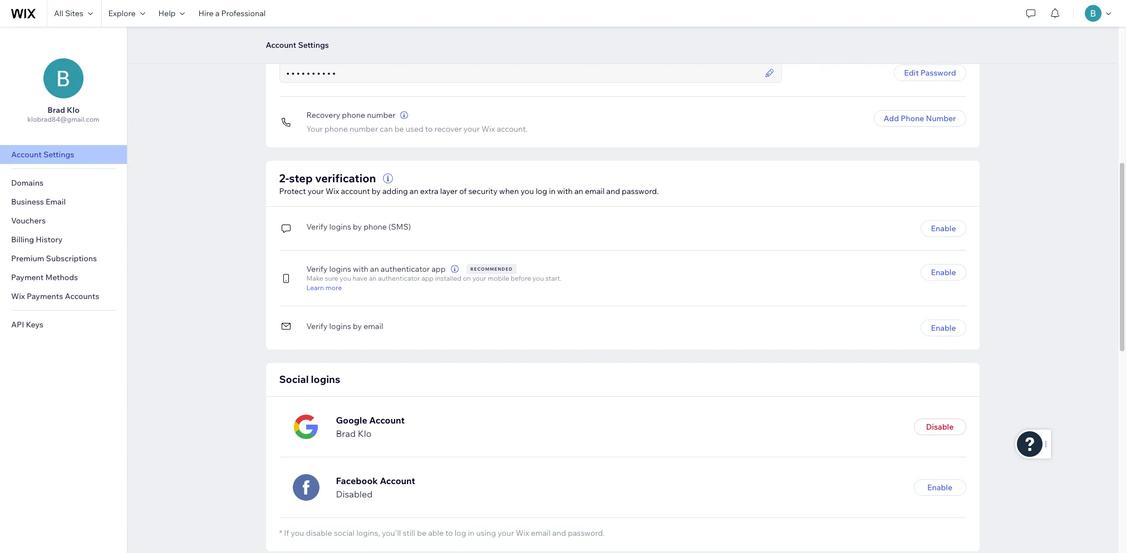 Task type: describe. For each thing, give the bounding box(es) containing it.
api keys
[[11, 320, 43, 330]]

history
[[36, 235, 63, 245]]

(sms)
[[389, 222, 411, 232]]

2 vertical spatial email
[[531, 529, 551, 539]]

sure
[[325, 274, 338, 283]]

hire
[[198, 8, 213, 18]]

your phone number can be used to recover your wix account.
[[306, 124, 528, 134]]

start.
[[545, 274, 562, 283]]

verify for verify logins with an authenticator app
[[306, 264, 328, 274]]

payment methods link
[[0, 268, 127, 287]]

hire a professional
[[198, 8, 266, 18]]

klo inside google account brad klo
[[358, 429, 371, 440]]

0 horizontal spatial with
[[353, 264, 368, 274]]

brad klo klobrad84@gmail.com
[[27, 105, 99, 124]]

payment methods
[[11, 273, 78, 283]]

installed
[[435, 274, 461, 283]]

edit password button
[[894, 65, 966, 81]]

wix payments accounts
[[11, 292, 99, 302]]

logins for social logins
[[311, 374, 340, 386]]

logins for verify logins by phone (sms)
[[329, 222, 351, 232]]

facebook
[[336, 476, 378, 487]]

account settings for account settings button at left
[[266, 40, 329, 50]]

your right using
[[498, 529, 514, 539]]

help button
[[152, 0, 192, 27]]

billing history
[[11, 235, 63, 245]]

business
[[11, 197, 44, 207]]

edit
[[904, 68, 919, 78]]

used
[[406, 124, 423, 134]]

all
[[54, 8, 63, 18]]

1 vertical spatial be
[[417, 529, 426, 539]]

security
[[468, 186, 497, 196]]

your
[[306, 124, 323, 134]]

0 horizontal spatial log
[[455, 529, 466, 539]]

number for your
[[350, 124, 378, 134]]

sidebar element
[[0, 27, 127, 554]]

brad inside google account brad klo
[[336, 429, 356, 440]]

logins,
[[356, 529, 380, 539]]

on
[[463, 274, 471, 283]]

disable
[[306, 529, 332, 539]]

logins for verify logins with an authenticator app
[[329, 264, 351, 274]]

you'll
[[382, 529, 401, 539]]

wix inside sidebar element
[[11, 292, 25, 302]]

recommended
[[470, 267, 513, 272]]

email
[[46, 197, 66, 207]]

disable button
[[914, 419, 966, 436]]

learn more link
[[306, 283, 562, 293]]

google
[[336, 415, 367, 427]]

you right "when" at the top left of page
[[521, 186, 534, 196]]

domains link
[[0, 174, 127, 193]]

1 vertical spatial in
[[468, 529, 474, 539]]

google account brad klo
[[336, 415, 405, 440]]

protect your wix account by adding an extra layer of security when you log in with an email and password.
[[279, 186, 659, 196]]

explore
[[108, 8, 136, 18]]

more
[[326, 284, 342, 292]]

account settings button
[[260, 37, 334, 53]]

an inside make sure you have an authenticator app installed on your mobile before you start. learn more
[[369, 274, 376, 283]]

edit password
[[904, 68, 956, 78]]

business email link
[[0, 193, 127, 212]]

keys
[[26, 320, 43, 330]]

step
[[289, 171, 313, 185]]

account inside facebook account disabled
[[380, 476, 415, 487]]

0 horizontal spatial password.
[[568, 529, 605, 539]]

number for recovery
[[367, 110, 395, 120]]

account settings link
[[0, 145, 127, 164]]

app up learn more link
[[432, 264, 446, 274]]

1 horizontal spatial password.
[[622, 186, 659, 196]]

vouchers
[[11, 216, 46, 226]]

still
[[403, 529, 415, 539]]

0 vertical spatial by
[[372, 186, 381, 196]]

account inside google account brad klo
[[369, 415, 405, 427]]

extra
[[420, 186, 438, 196]]

you right the if
[[291, 529, 304, 539]]

domains
[[11, 178, 43, 188]]

* if you disable social logins, you'll still be able to log in using your wix email and password.
[[279, 529, 605, 539]]

accounts
[[65, 292, 99, 302]]

add
[[884, 114, 899, 124]]

1 vertical spatial to
[[445, 529, 453, 539]]

protect
[[279, 186, 306, 196]]

by for phone
[[353, 222, 362, 232]]

social
[[279, 374, 309, 386]]

number
[[926, 114, 956, 124]]

before
[[511, 274, 531, 283]]

account
[[341, 186, 370, 196]]

adding
[[382, 186, 408, 196]]

logins for verify logins by email
[[329, 322, 351, 332]]

2-
[[279, 171, 289, 185]]

billing history link
[[0, 230, 127, 249]]

wix left account. at the top left of page
[[481, 124, 495, 134]]



Task type: vqa. For each thing, say whether or not it's contained in the screenshot.
Facebook Account Disabled
yes



Task type: locate. For each thing, give the bounding box(es) containing it.
wix
[[481, 124, 495, 134], [326, 186, 339, 196], [11, 292, 25, 302], [516, 529, 529, 539]]

1 vertical spatial by
[[353, 222, 362, 232]]

to right "used"
[[425, 124, 433, 134]]

verification
[[315, 171, 376, 185]]

your
[[463, 124, 480, 134], [308, 186, 324, 196], [472, 274, 486, 283], [498, 529, 514, 539]]

1 verify from the top
[[306, 222, 328, 232]]

0 vertical spatial log
[[536, 186, 547, 196]]

0 vertical spatial be
[[395, 124, 404, 134]]

account.
[[497, 124, 528, 134]]

enable button
[[921, 220, 966, 237], [921, 264, 966, 281], [921, 320, 966, 337], [914, 480, 966, 496]]

with
[[557, 186, 573, 196], [353, 264, 368, 274]]

disabled
[[336, 489, 373, 500]]

0 horizontal spatial in
[[468, 529, 474, 539]]

0 vertical spatial phone
[[342, 110, 365, 120]]

number down 'recovery phone number'
[[350, 124, 378, 134]]

0 horizontal spatial to
[[425, 124, 433, 134]]

account inside sidebar element
[[11, 150, 42, 160]]

using
[[476, 529, 496, 539]]

klo
[[67, 105, 80, 115], [358, 429, 371, 440]]

verify up learn
[[306, 264, 328, 274]]

0 horizontal spatial brad
[[47, 105, 65, 115]]

log right "when" at the top left of page
[[536, 186, 547, 196]]

you
[[521, 186, 534, 196], [340, 274, 351, 283], [533, 274, 544, 283], [291, 529, 304, 539]]

be right can
[[395, 124, 404, 134]]

2 verify from the top
[[306, 264, 328, 274]]

0 horizontal spatial settings
[[43, 150, 74, 160]]

social
[[334, 529, 355, 539]]

recovery phone number
[[306, 110, 395, 120]]

1 horizontal spatial settings
[[298, 40, 329, 50]]

settings inside sidebar element
[[43, 150, 74, 160]]

verify for verify logins by email
[[306, 322, 328, 332]]

0 vertical spatial brad
[[47, 105, 65, 115]]

wix payments accounts link
[[0, 287, 127, 306]]

1 vertical spatial phone
[[325, 124, 348, 134]]

your inside make sure you have an authenticator app installed on your mobile before you start. learn more
[[472, 274, 486, 283]]

authenticator right the 'have'
[[378, 274, 420, 283]]

api keys link
[[0, 316, 127, 335]]

2 vertical spatial phone
[[364, 222, 387, 232]]

social logins
[[279, 374, 340, 386]]

by down the 'have'
[[353, 322, 362, 332]]

phone down recovery at the left
[[325, 124, 348, 134]]

0 horizontal spatial and
[[552, 529, 566, 539]]

0 vertical spatial account settings
[[266, 40, 329, 50]]

app left installed
[[422, 274, 434, 283]]

phone
[[901, 114, 924, 124]]

log right able
[[455, 529, 466, 539]]

1 vertical spatial password
[[921, 68, 956, 78]]

0 vertical spatial settings
[[298, 40, 329, 50]]

2-step verification
[[279, 171, 376, 185]]

0 vertical spatial in
[[549, 186, 555, 196]]

wix down payment
[[11, 292, 25, 302]]

account settings
[[266, 40, 329, 50], [11, 150, 74, 160]]

klo inside brad klo klobrad84@gmail.com
[[67, 105, 80, 115]]

1 horizontal spatial brad
[[336, 429, 356, 440]]

layer
[[440, 186, 458, 196]]

billing
[[11, 235, 34, 245]]

logins up "more" at the bottom of the page
[[329, 264, 351, 274]]

account settings inside button
[[266, 40, 329, 50]]

premium
[[11, 254, 44, 264]]

1 horizontal spatial klo
[[358, 429, 371, 440]]

professional
[[221, 8, 266, 18]]

brad
[[47, 105, 65, 115], [336, 429, 356, 440]]

vouchers link
[[0, 212, 127, 230]]

0 vertical spatial to
[[425, 124, 433, 134]]

your right recover
[[463, 124, 480, 134]]

brad inside brad klo klobrad84@gmail.com
[[47, 105, 65, 115]]

0 vertical spatial number
[[367, 110, 395, 120]]

wix down 2-step verification at left top
[[326, 186, 339, 196]]

1 vertical spatial brad
[[336, 429, 356, 440]]

can
[[380, 124, 393, 134]]

0 vertical spatial klo
[[67, 105, 80, 115]]

verify down 2-step verification at left top
[[306, 222, 328, 232]]

disable
[[926, 423, 954, 433]]

2 vertical spatial by
[[353, 322, 362, 332]]

password inside edit password button
[[921, 68, 956, 78]]

in right "when" at the top left of page
[[549, 186, 555, 196]]

add phone number
[[884, 114, 956, 124]]

by
[[372, 186, 381, 196], [353, 222, 362, 232], [353, 322, 362, 332]]

0 horizontal spatial email
[[364, 322, 383, 332]]

klobrad84@gmail.com
[[27, 115, 99, 124]]

wix right using
[[516, 529, 529, 539]]

premium subscriptions
[[11, 254, 97, 264]]

account settings inside sidebar element
[[11, 150, 74, 160]]

1 horizontal spatial email
[[531, 529, 551, 539]]

phone for recovery
[[342, 110, 365, 120]]

all sites
[[54, 8, 83, 18]]

be right still
[[417, 529, 426, 539]]

0 horizontal spatial password
[[279, 50, 314, 60]]

1 horizontal spatial password
[[921, 68, 956, 78]]

api
[[11, 320, 24, 330]]

an
[[410, 186, 418, 196], [574, 186, 583, 196], [370, 264, 379, 274], [369, 274, 376, 283]]

verify logins by email
[[306, 322, 383, 332]]

1 horizontal spatial with
[[557, 186, 573, 196]]

password
[[279, 50, 314, 60], [921, 68, 956, 78]]

0 vertical spatial email
[[585, 186, 605, 196]]

settings inside button
[[298, 40, 329, 50]]

your right on
[[472, 274, 486, 283]]

1 vertical spatial log
[[455, 529, 466, 539]]

add phone number button
[[874, 110, 966, 127]]

in left using
[[468, 529, 474, 539]]

log
[[536, 186, 547, 196], [455, 529, 466, 539]]

account settings for account settings link
[[11, 150, 74, 160]]

1 horizontal spatial and
[[606, 186, 620, 196]]

verify down learn
[[306, 322, 328, 332]]

phone left (sms)
[[364, 222, 387, 232]]

app inside make sure you have an authenticator app installed on your mobile before you start. learn more
[[422, 274, 434, 283]]

1 vertical spatial verify
[[306, 264, 328, 274]]

subscriptions
[[46, 254, 97, 264]]

1 horizontal spatial be
[[417, 529, 426, 539]]

able
[[428, 529, 444, 539]]

by left adding
[[372, 186, 381, 196]]

1 vertical spatial account settings
[[11, 150, 74, 160]]

1 vertical spatial settings
[[43, 150, 74, 160]]

1 vertical spatial with
[[353, 264, 368, 274]]

logins right social
[[311, 374, 340, 386]]

authenticator inside make sure you have an authenticator app installed on your mobile before you start. learn more
[[378, 274, 420, 283]]

if
[[284, 529, 289, 539]]

have
[[353, 274, 367, 283]]

2 vertical spatial verify
[[306, 322, 328, 332]]

your down 2-step verification at left top
[[308, 186, 324, 196]]

number up can
[[367, 110, 395, 120]]

0 horizontal spatial klo
[[67, 105, 80, 115]]

mobile
[[488, 274, 509, 283]]

hire a professional link
[[192, 0, 272, 27]]

settings
[[298, 40, 329, 50], [43, 150, 74, 160]]

1 horizontal spatial log
[[536, 186, 547, 196]]

authenticator
[[381, 264, 430, 274], [378, 274, 420, 283]]

0 vertical spatial password.
[[622, 186, 659, 196]]

2 horizontal spatial email
[[585, 186, 605, 196]]

phone right recovery at the left
[[342, 110, 365, 120]]

business email
[[11, 197, 66, 207]]

of
[[459, 186, 467, 196]]

sites
[[65, 8, 83, 18]]

0 vertical spatial verify
[[306, 222, 328, 232]]

verify
[[306, 222, 328, 232], [306, 264, 328, 274], [306, 322, 328, 332]]

0 horizontal spatial be
[[395, 124, 404, 134]]

learn
[[306, 284, 324, 292]]

1 horizontal spatial in
[[549, 186, 555, 196]]

be
[[395, 124, 404, 134], [417, 529, 426, 539]]

0 vertical spatial and
[[606, 186, 620, 196]]

account inside button
[[266, 40, 296, 50]]

to right able
[[445, 529, 453, 539]]

verify logins by phone (sms)
[[306, 222, 411, 232]]

verify logins with an authenticator app
[[306, 264, 446, 274]]

when
[[499, 186, 519, 196]]

klo down the google
[[358, 429, 371, 440]]

1 vertical spatial klo
[[358, 429, 371, 440]]

facebook account disabled
[[336, 476, 415, 500]]

None text field
[[283, 63, 761, 82]]

payment
[[11, 273, 44, 283]]

1 vertical spatial password.
[[568, 529, 605, 539]]

help
[[158, 8, 176, 18]]

1 horizontal spatial to
[[445, 529, 453, 539]]

1 vertical spatial email
[[364, 322, 383, 332]]

number
[[367, 110, 395, 120], [350, 124, 378, 134]]

recover
[[434, 124, 462, 134]]

*
[[279, 529, 282, 539]]

klo up account settings link
[[67, 105, 80, 115]]

payments
[[27, 292, 63, 302]]

1 vertical spatial and
[[552, 529, 566, 539]]

0 vertical spatial password
[[279, 50, 314, 60]]

0 horizontal spatial account settings
[[11, 150, 74, 160]]

methods
[[45, 273, 78, 283]]

logins down account
[[329, 222, 351, 232]]

by down account
[[353, 222, 362, 232]]

premium subscriptions link
[[0, 249, 127, 268]]

by for email
[[353, 322, 362, 332]]

0 vertical spatial with
[[557, 186, 573, 196]]

settings for account settings button at left
[[298, 40, 329, 50]]

you left start.
[[533, 274, 544, 283]]

brad down the google
[[336, 429, 356, 440]]

verify for verify logins by phone (sms)
[[306, 222, 328, 232]]

a
[[215, 8, 219, 18]]

logins down "more" at the bottom of the page
[[329, 322, 351, 332]]

authenticator up learn more link
[[381, 264, 430, 274]]

you right sure
[[340, 274, 351, 283]]

brad up account settings link
[[47, 105, 65, 115]]

3 verify from the top
[[306, 322, 328, 332]]

1 vertical spatial number
[[350, 124, 378, 134]]

1 horizontal spatial account settings
[[266, 40, 329, 50]]

settings for account settings link
[[43, 150, 74, 160]]

phone for your
[[325, 124, 348, 134]]



